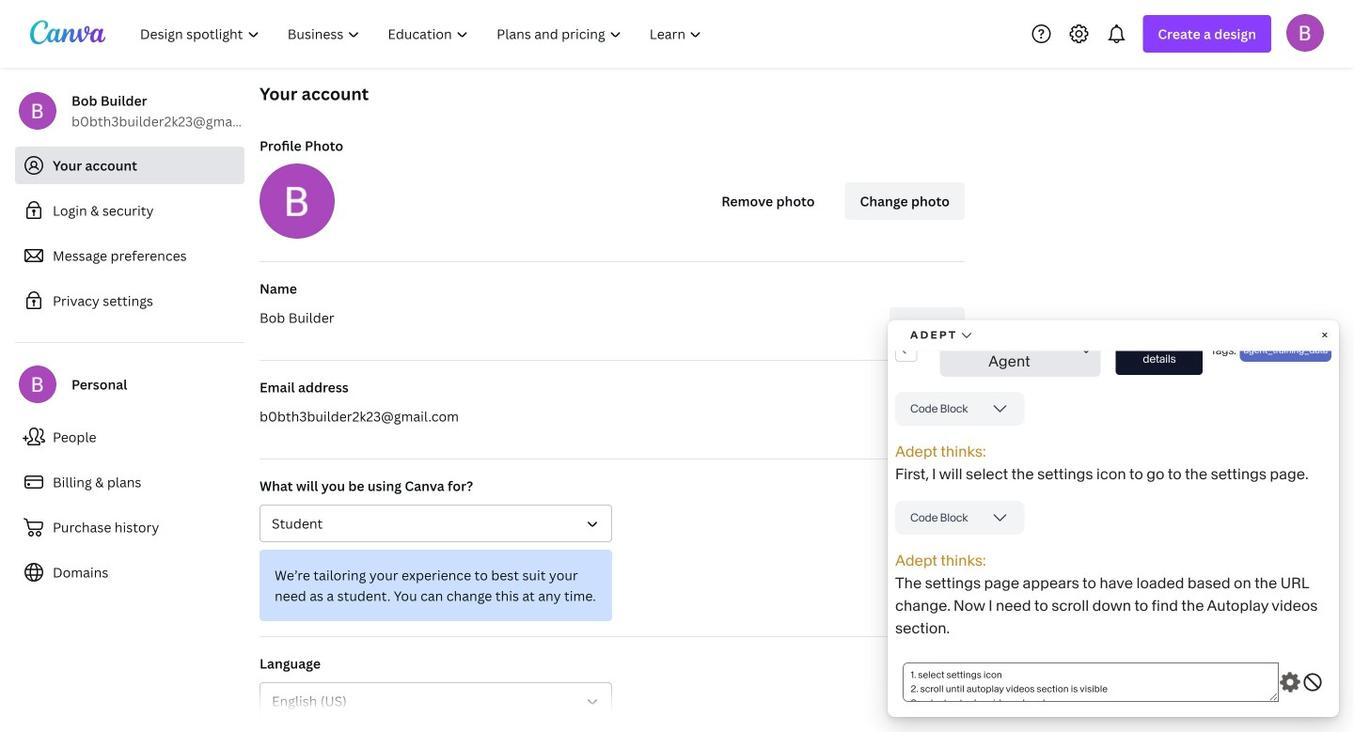 Task type: locate. For each thing, give the bounding box(es) containing it.
top level navigation element
[[128, 15, 718, 53]]

Language: English (US) button
[[260, 683, 612, 721]]

None button
[[260, 505, 612, 543]]

bob builder image
[[1287, 14, 1324, 51]]



Task type: vqa. For each thing, say whether or not it's contained in the screenshot.
the "with"
no



